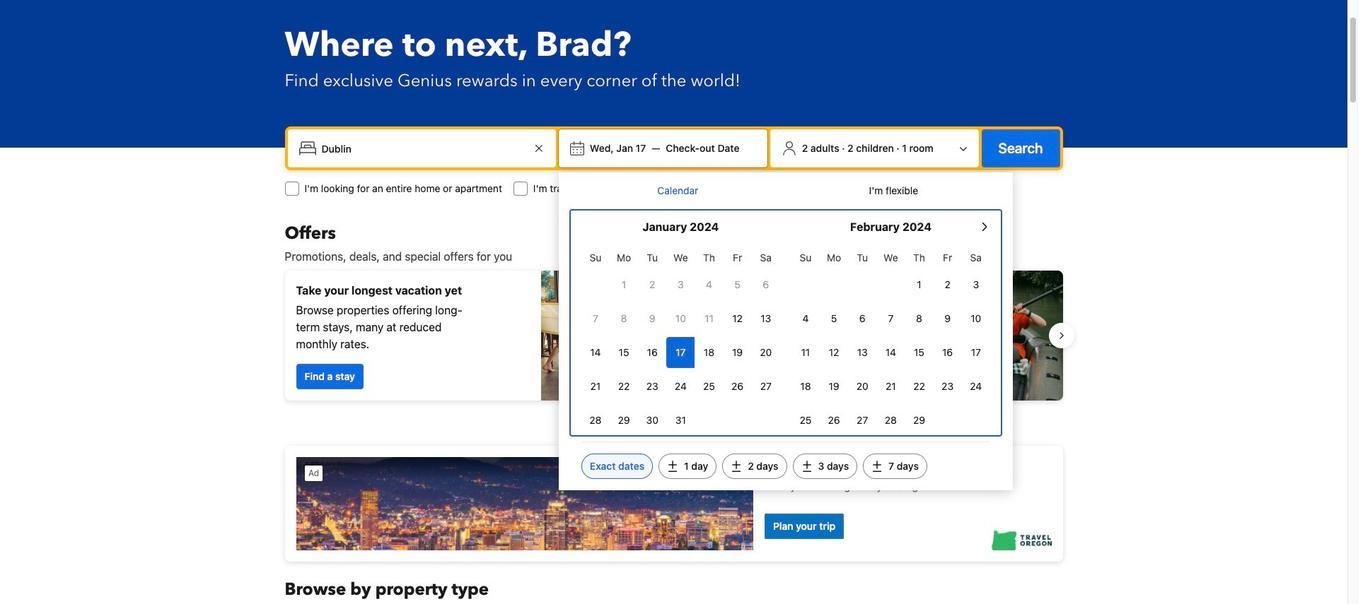 Task type: vqa. For each thing, say whether or not it's contained in the screenshot.
bottom Pay
no



Task type: locate. For each thing, give the bounding box(es) containing it.
0 horizontal spatial grid
[[582, 244, 780, 437]]

8 January 2024 checkbox
[[610, 304, 638, 335]]

13 January 2024 checkbox
[[752, 304, 780, 335]]

1 horizontal spatial grid
[[792, 244, 990, 437]]

24 February 2024 checkbox
[[962, 371, 990, 403]]

7 January 2024 checkbox
[[582, 304, 610, 335]]

grid
[[582, 244, 780, 437], [792, 244, 990, 437]]

29 February 2024 checkbox
[[905, 405, 934, 437]]

11 February 2024 checkbox
[[792, 338, 820, 369]]

13 February 2024 checkbox
[[848, 338, 877, 369]]

region
[[273, 265, 1074, 407]]

tab list
[[570, 173, 1002, 211]]

2 grid from the left
[[792, 244, 990, 437]]

1 February 2024 checkbox
[[905, 270, 934, 301]]

2 February 2024 checkbox
[[934, 270, 962, 301]]

1 grid from the left
[[582, 244, 780, 437]]

16 January 2024 checkbox
[[638, 338, 667, 369]]

22 February 2024 checkbox
[[905, 371, 934, 403]]

19 January 2024 checkbox
[[724, 338, 752, 369]]

19 February 2024 checkbox
[[820, 371, 848, 403]]

6 January 2024 checkbox
[[752, 270, 780, 301]]

14 January 2024 checkbox
[[582, 338, 610, 369]]

22 January 2024 checkbox
[[610, 371, 638, 403]]

18 February 2024 checkbox
[[792, 371, 820, 403]]

31 January 2024 checkbox
[[667, 405, 695, 437]]

main content
[[273, 223, 1074, 605]]

a young girl and woman kayak on a river image
[[680, 271, 1063, 401]]

14 February 2024 checkbox
[[877, 338, 905, 369]]

26 January 2024 checkbox
[[724, 371, 752, 403]]

progress bar
[[665, 413, 682, 418]]

30 January 2024 checkbox
[[638, 405, 667, 437]]

24 January 2024 checkbox
[[667, 371, 695, 403]]

25 January 2024 checkbox
[[695, 371, 724, 403]]

17 January 2024 checkbox
[[667, 338, 695, 369]]

cell
[[667, 335, 695, 369]]

take your longest vacation yet image
[[541, 271, 668, 401]]



Task type: describe. For each thing, give the bounding box(es) containing it.
21 February 2024 checkbox
[[877, 371, 905, 403]]

12 February 2024 checkbox
[[820, 338, 848, 369]]

11 January 2024 checkbox
[[695, 304, 724, 335]]

23 January 2024 checkbox
[[638, 371, 667, 403]]

27 January 2024 checkbox
[[752, 371, 780, 403]]

18 January 2024 checkbox
[[695, 338, 724, 369]]

4 February 2024 checkbox
[[792, 304, 820, 335]]

27 February 2024 checkbox
[[848, 405, 877, 437]]

28 January 2024 checkbox
[[582, 405, 610, 437]]

1 January 2024 checkbox
[[610, 270, 638, 301]]

25 February 2024 checkbox
[[792, 405, 820, 437]]

20 February 2024 checkbox
[[848, 371, 877, 403]]

8 February 2024 checkbox
[[905, 304, 934, 335]]

4 January 2024 checkbox
[[695, 270, 724, 301]]

3 January 2024 checkbox
[[667, 270, 695, 301]]

15 February 2024 checkbox
[[905, 338, 934, 369]]

5 January 2024 checkbox
[[724, 270, 752, 301]]

16 February 2024 checkbox
[[934, 338, 962, 369]]

29 January 2024 checkbox
[[610, 405, 638, 437]]

28 February 2024 checkbox
[[877, 405, 905, 437]]

6 February 2024 checkbox
[[848, 304, 877, 335]]

10 February 2024 checkbox
[[962, 304, 990, 335]]

9 February 2024 checkbox
[[934, 304, 962, 335]]

7 February 2024 checkbox
[[877, 304, 905, 335]]

advertisement element
[[285, 446, 1063, 563]]

2 January 2024 checkbox
[[638, 270, 667, 301]]

15 January 2024 checkbox
[[610, 338, 638, 369]]

23 February 2024 checkbox
[[934, 371, 962, 403]]

17 February 2024 checkbox
[[962, 338, 990, 369]]

21 January 2024 checkbox
[[582, 371, 610, 403]]

Where are you going? field
[[316, 136, 531, 161]]

3 February 2024 checkbox
[[962, 270, 990, 301]]

5 February 2024 checkbox
[[820, 304, 848, 335]]

10 January 2024 checkbox
[[667, 304, 695, 335]]

9 January 2024 checkbox
[[638, 304, 667, 335]]

20 January 2024 checkbox
[[752, 338, 780, 369]]

26 February 2024 checkbox
[[820, 405, 848, 437]]

cell inside grid
[[667, 335, 695, 369]]

12 January 2024 checkbox
[[724, 304, 752, 335]]



